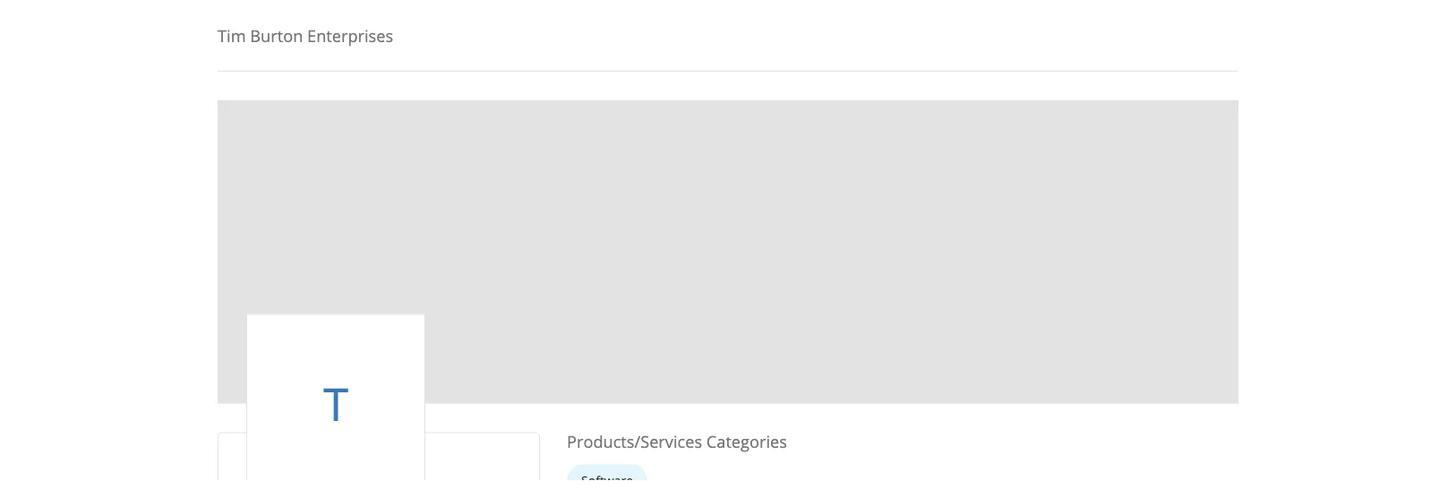 Task type: describe. For each thing, give the bounding box(es) containing it.
categories
[[707, 430, 787, 452]]

burton
[[250, 25, 303, 47]]

tim burton enterprises
[[218, 25, 393, 47]]

tim
[[218, 25, 246, 47]]

products/services categories
[[567, 430, 787, 452]]

enterprises
[[307, 25, 393, 47]]



Task type: locate. For each thing, give the bounding box(es) containing it.
products/services
[[567, 430, 702, 452]]

t
[[324, 373, 348, 434]]



Task type: vqa. For each thing, say whether or not it's contained in the screenshot.
Tim
yes



